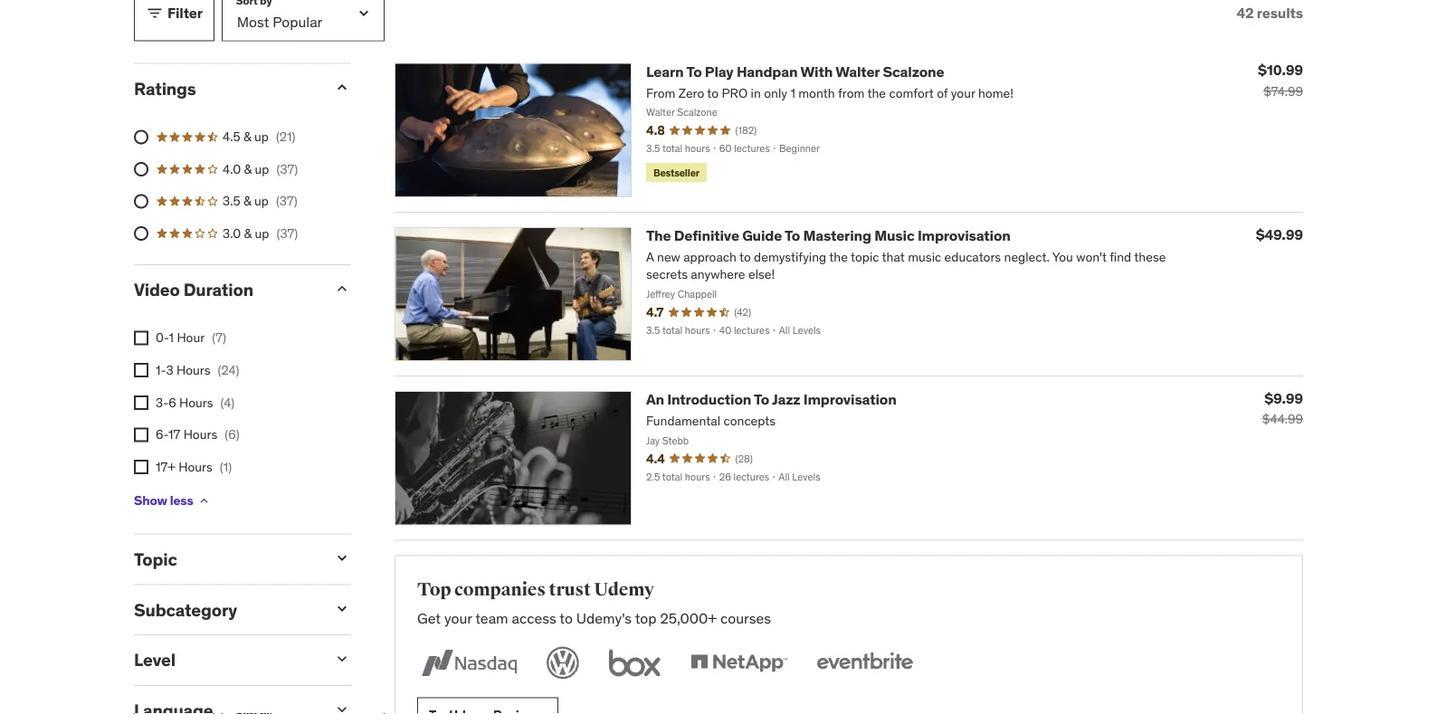 Task type: locate. For each thing, give the bounding box(es) containing it.
2 horizontal spatial to
[[785, 226, 801, 245]]

&
[[244, 129, 251, 145], [244, 161, 252, 177], [244, 193, 251, 209], [244, 225, 252, 242]]

to
[[687, 62, 702, 81], [785, 226, 801, 245], [754, 390, 770, 409]]

$74.99
[[1264, 83, 1304, 99]]

topic button
[[134, 548, 319, 570]]

learn to play handpan with walter scalzone
[[646, 62, 945, 81]]

xsmall image
[[134, 428, 148, 442], [134, 460, 148, 474]]

nasdaq image
[[417, 643, 522, 683]]

& right the 4.5
[[244, 129, 251, 145]]

video
[[134, 279, 180, 300]]

up
[[254, 129, 269, 145], [255, 161, 269, 177], [254, 193, 269, 209], [255, 225, 269, 242]]

0 horizontal spatial to
[[687, 62, 702, 81]]

up left (21)
[[254, 129, 269, 145]]

3-
[[156, 394, 169, 410]]

(37) down (21)
[[277, 161, 298, 177]]

$10.99
[[1258, 61, 1304, 79]]

0 horizontal spatial improvisation
[[804, 390, 897, 409]]

ratings button
[[134, 78, 319, 99]]

6-17 hours (6)
[[156, 426, 240, 443]]

$49.99
[[1256, 225, 1304, 243]]

2 up from the top
[[255, 161, 269, 177]]

small image
[[146, 4, 164, 22], [333, 78, 351, 97], [333, 549, 351, 567], [333, 600, 351, 618]]

xsmall image for 0-
[[134, 331, 148, 346]]

hours right 17 on the bottom left of page
[[183, 426, 218, 443]]

xsmall image left 1-
[[134, 363, 148, 378]]

1 vertical spatial improvisation
[[804, 390, 897, 409]]

hours right "6"
[[179, 394, 213, 410]]

$10.99 $74.99
[[1258, 61, 1304, 99]]

up for 4.5 & up
[[254, 129, 269, 145]]

(7)
[[212, 330, 226, 346]]

introduction
[[668, 390, 752, 409]]

& for 3.5
[[244, 193, 251, 209]]

1 horizontal spatial improvisation
[[918, 226, 1011, 245]]

up right 3.5
[[254, 193, 269, 209]]

3.5 & up (37)
[[223, 193, 298, 209]]

(1)
[[220, 459, 232, 475]]

(4)
[[221, 394, 235, 410]]

$44.99
[[1263, 411, 1304, 428]]

17+
[[156, 459, 176, 475]]

& right "3.0"
[[244, 225, 252, 242]]

1-3 hours (24)
[[156, 362, 239, 378]]

mastering
[[804, 226, 872, 245]]

trust
[[549, 578, 591, 601]]

& for 4.5
[[244, 129, 251, 145]]

2 vertical spatial small image
[[333, 701, 351, 714]]

3
[[166, 362, 173, 378]]

get
[[417, 609, 441, 628]]

3.0
[[223, 225, 241, 242]]

video duration
[[134, 279, 253, 300]]

0 vertical spatial small image
[[333, 280, 351, 298]]

17+ hours (1)
[[156, 459, 232, 475]]

xsmall image left 17+
[[134, 460, 148, 474]]

subcategory
[[134, 599, 237, 621]]

2 vertical spatial (37)
[[277, 225, 298, 242]]

improvisation
[[918, 226, 1011, 245], [804, 390, 897, 409]]

xsmall image left 0-
[[134, 331, 148, 346]]

2 & from the top
[[244, 161, 252, 177]]

xsmall image for 17+
[[134, 460, 148, 474]]

hours for 6-17 hours
[[183, 426, 218, 443]]

& for 4.0
[[244, 161, 252, 177]]

with
[[801, 62, 833, 81]]

hours right 3
[[177, 362, 211, 378]]

results
[[1257, 4, 1304, 22]]

netapp image
[[687, 643, 791, 683]]

small image for subcategory
[[333, 600, 351, 618]]

4 & from the top
[[244, 225, 252, 242]]

level button
[[134, 649, 319, 671]]

duration
[[184, 279, 253, 300]]

42 results status
[[1237, 4, 1304, 22]]

$9.99
[[1265, 389, 1304, 408]]

1 vertical spatial (37)
[[276, 193, 298, 209]]

xsmall image left 3-
[[134, 396, 148, 410]]

up for 4.0 & up
[[255, 161, 269, 177]]

show less
[[134, 493, 193, 509]]

1 vertical spatial xsmall image
[[134, 460, 148, 474]]

small image
[[333, 280, 351, 298], [333, 650, 351, 668], [333, 701, 351, 714]]

0 vertical spatial xsmall image
[[134, 428, 148, 442]]

improvisation right the jazz
[[804, 390, 897, 409]]

& right 4.0 at the top of page
[[244, 161, 252, 177]]

small image inside filter button
[[146, 4, 164, 22]]

2 xsmall image from the top
[[134, 460, 148, 474]]

up right 4.0 at the top of page
[[255, 161, 269, 177]]

4.0
[[223, 161, 241, 177]]

1 horizontal spatial to
[[754, 390, 770, 409]]

subcategory button
[[134, 599, 319, 621]]

xsmall image
[[134, 331, 148, 346], [134, 363, 148, 378], [134, 396, 148, 410], [197, 494, 211, 508]]

to left play
[[687, 62, 702, 81]]

guide
[[743, 226, 782, 245]]

0 vertical spatial to
[[687, 62, 702, 81]]

4.5 & up (21)
[[223, 129, 296, 145]]

1-
[[156, 362, 166, 378]]

handpan
[[737, 62, 798, 81]]

show
[[134, 493, 167, 509]]

(37) down 4.0 & up (37)
[[276, 193, 298, 209]]

3.5
[[223, 193, 241, 209]]

the
[[646, 226, 671, 245]]

hours
[[177, 362, 211, 378], [179, 394, 213, 410], [183, 426, 218, 443], [179, 459, 213, 475]]

3 up from the top
[[254, 193, 269, 209]]

1 xsmall image from the top
[[134, 428, 148, 442]]

(37) down 3.5 & up (37)
[[277, 225, 298, 242]]

4 up from the top
[[255, 225, 269, 242]]

box image
[[605, 643, 666, 683]]

the definitive guide to mastering music improvisation
[[646, 226, 1011, 245]]

3 & from the top
[[244, 193, 251, 209]]

2 small image from the top
[[333, 650, 351, 668]]

to
[[560, 609, 573, 628]]

& right 3.5
[[244, 193, 251, 209]]

1 vertical spatial small image
[[333, 650, 351, 668]]

xsmall image right less
[[197, 494, 211, 508]]

play
[[705, 62, 734, 81]]

17
[[169, 426, 180, 443]]

1 small image from the top
[[333, 280, 351, 298]]

music
[[875, 226, 915, 245]]

improvisation right music
[[918, 226, 1011, 245]]

an introduction to jazz improvisation
[[646, 390, 897, 409]]

(37) for 4.0 & up (37)
[[277, 161, 298, 177]]

eventbrite image
[[813, 643, 917, 683]]

xsmall image for 3-
[[134, 396, 148, 410]]

1 up from the top
[[254, 129, 269, 145]]

0 vertical spatial (37)
[[277, 161, 298, 177]]

(37)
[[277, 161, 298, 177], [276, 193, 298, 209], [277, 225, 298, 242]]

42
[[1237, 4, 1254, 22]]

to right guide
[[785, 226, 801, 245]]

up right "3.0"
[[255, 225, 269, 242]]

1 & from the top
[[244, 129, 251, 145]]

4.5
[[223, 129, 241, 145]]

hours for 1-3 hours
[[177, 362, 211, 378]]

learn to play handpan with walter scalzone link
[[646, 62, 945, 81]]

25,000+
[[660, 609, 717, 628]]

team
[[476, 609, 509, 628]]

xsmall image left 6-
[[134, 428, 148, 442]]

video duration button
[[134, 279, 319, 300]]

$9.99 $44.99
[[1263, 389, 1304, 428]]

to left the jazz
[[754, 390, 770, 409]]

access
[[512, 609, 557, 628]]

6
[[169, 394, 176, 410]]



Task type: describe. For each thing, give the bounding box(es) containing it.
volkswagen image
[[543, 643, 583, 683]]

hour
[[177, 330, 205, 346]]

xsmall image inside show less button
[[197, 494, 211, 508]]

hours right 17+
[[179, 459, 213, 475]]

up for 3.0 & up
[[255, 225, 269, 242]]

top companies trust udemy get your team access to udemy's top 25,000+ courses
[[417, 578, 772, 628]]

3.0 & up (37)
[[223, 225, 298, 242]]

the definitive guide to mastering music improvisation link
[[646, 226, 1011, 245]]

an introduction to jazz improvisation link
[[646, 390, 897, 409]]

scalzone
[[883, 62, 945, 81]]

hours for 3-6 hours
[[179, 394, 213, 410]]

topic
[[134, 548, 177, 570]]

learn
[[646, 62, 684, 81]]

(37) for 3.5 & up (37)
[[276, 193, 298, 209]]

ratings
[[134, 78, 196, 99]]

(6)
[[225, 426, 240, 443]]

definitive
[[674, 226, 740, 245]]

42 results
[[1237, 4, 1304, 22]]

3-6 hours (4)
[[156, 394, 235, 410]]

0-
[[156, 330, 169, 346]]

6-
[[156, 426, 169, 443]]

small image for topic
[[333, 549, 351, 567]]

(37) for 3.0 & up (37)
[[277, 225, 298, 242]]

show less button
[[134, 483, 211, 519]]

small image for ratings
[[333, 78, 351, 97]]

udemy's
[[577, 609, 632, 628]]

xsmall image for 1-
[[134, 363, 148, 378]]

walter
[[836, 62, 880, 81]]

small image for level
[[333, 650, 351, 668]]

small image for video duration
[[333, 280, 351, 298]]

up for 3.5 & up
[[254, 193, 269, 209]]

& for 3.0
[[244, 225, 252, 242]]

top
[[635, 609, 657, 628]]

4.0 & up (37)
[[223, 161, 298, 177]]

(21)
[[276, 129, 296, 145]]

your
[[445, 609, 472, 628]]

jazz
[[772, 390, 801, 409]]

udemy
[[594, 578, 655, 601]]

companies
[[455, 578, 546, 601]]

0 vertical spatial improvisation
[[918, 226, 1011, 245]]

courses
[[721, 609, 772, 628]]

2 vertical spatial to
[[754, 390, 770, 409]]

(24)
[[218, 362, 239, 378]]

xsmall image for 6-
[[134, 428, 148, 442]]

3 small image from the top
[[333, 701, 351, 714]]

an
[[646, 390, 665, 409]]

less
[[170, 493, 193, 509]]

0-1 hour (7)
[[156, 330, 226, 346]]

1
[[169, 330, 174, 346]]

top
[[417, 578, 451, 601]]

filter button
[[134, 0, 214, 41]]

level
[[134, 649, 176, 671]]

1 vertical spatial to
[[785, 226, 801, 245]]

filter
[[168, 4, 203, 22]]



Task type: vqa. For each thing, say whether or not it's contained in the screenshot.
mobile inside 22.5 hours on-demand video 1 coding exercise 16 articles Access on mobile and TV Full lifetime access Certificate of completion
no



